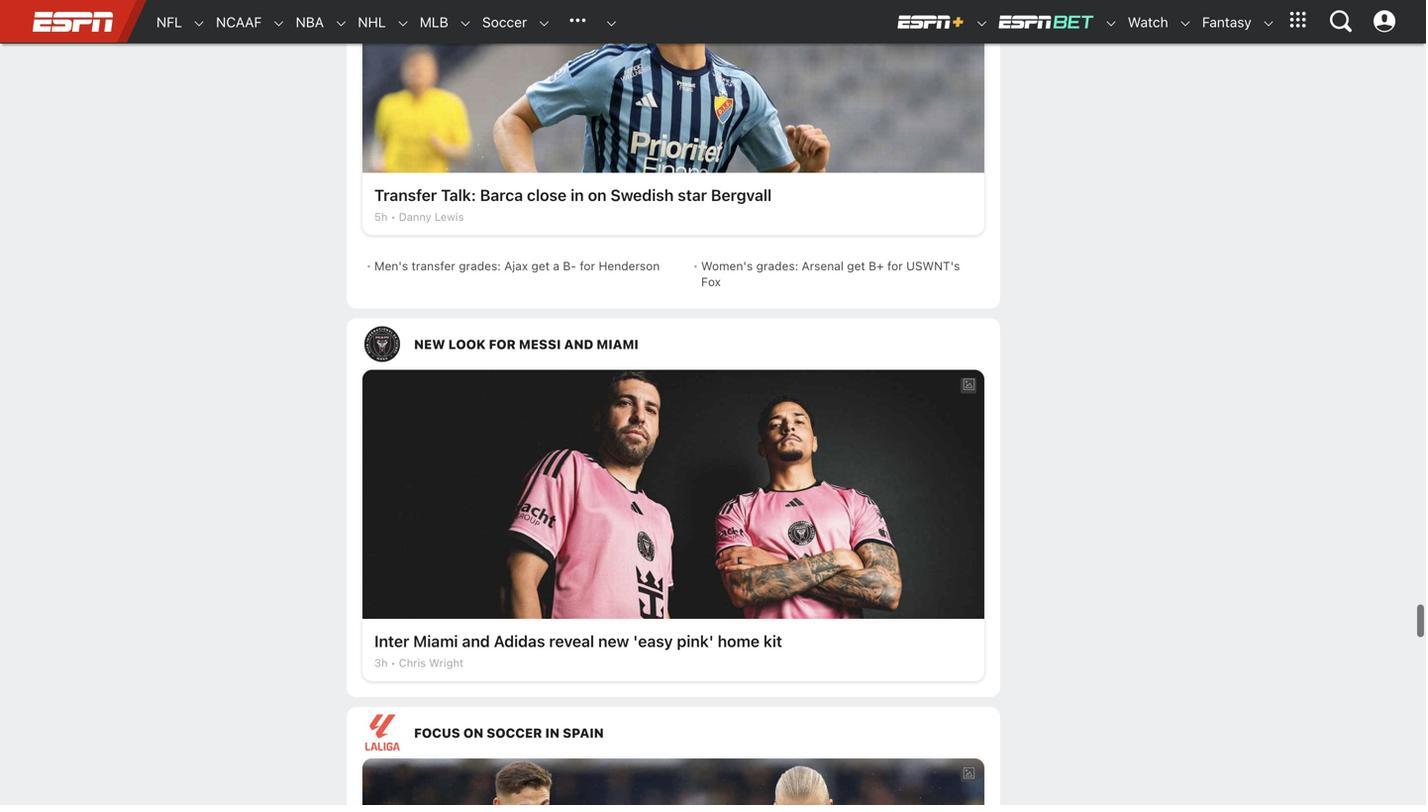 Task type: locate. For each thing, give the bounding box(es) containing it.
fantasy link
[[1193, 1, 1252, 44]]

grades: left arsenal
[[756, 259, 799, 273]]

and
[[564, 337, 594, 352]]

ncaaf
[[216, 14, 262, 30]]

focus
[[414, 726, 460, 741]]

women's grades: arsenal get b+ for uswnt's fox
[[701, 259, 960, 289]]

soccer
[[487, 726, 542, 741]]

miami
[[597, 337, 639, 352]]

2 get from the left
[[847, 259, 866, 273]]

reveal
[[549, 632, 594, 651]]

henderson
[[599, 259, 660, 273]]

'easy
[[633, 632, 673, 651]]

1 horizontal spatial for
[[888, 259, 903, 273]]

for
[[580, 259, 595, 273], [888, 259, 903, 273]]

women's grades: arsenal get b+ for uswnt's fox link
[[701, 251, 981, 297]]

1 horizontal spatial get
[[847, 259, 866, 273]]

2 grades: from the left
[[756, 259, 799, 273]]

focus on soccer in spain
[[414, 726, 604, 741]]

home
[[718, 632, 760, 651]]

nba link
[[286, 1, 324, 44]]

grades:
[[459, 259, 501, 273], [756, 259, 799, 273]]

0 horizontal spatial get
[[531, 259, 550, 273]]

grades: left ajax
[[459, 259, 501, 273]]

soccer link
[[472, 1, 527, 44]]

get left a on the left of the page
[[531, 259, 550, 273]]

1 horizontal spatial grades:
[[756, 259, 799, 273]]

0 horizontal spatial for
[[580, 259, 595, 273]]

for
[[489, 337, 516, 352]]

ncaaf link
[[206, 1, 262, 44]]

chris
[[399, 657, 426, 670]]

uswnt's
[[906, 259, 960, 273]]

for right b-
[[580, 259, 595, 273]]

get left b+
[[847, 259, 866, 273]]

men's transfer grades: ajax get a b- for henderson
[[374, 259, 660, 273]]

on
[[588, 186, 607, 205]]

in
[[571, 186, 584, 205]]

bergvall
[[711, 186, 772, 205]]

chris wright
[[399, 657, 464, 670]]

0 horizontal spatial grades:
[[459, 259, 501, 273]]

2 for from the left
[[888, 259, 903, 273]]

1 grades: from the left
[[459, 259, 501, 273]]

kit
[[764, 632, 783, 651]]

miami
[[413, 632, 458, 651]]

grades: inside women's grades: arsenal get b+ for uswnt's fox
[[756, 259, 799, 273]]

transfer talk: barca close in on swedish star bergvall
[[374, 186, 772, 205]]

barca
[[480, 186, 523, 205]]

nhl link
[[348, 1, 386, 44]]

b-
[[563, 259, 576, 273]]

talk:
[[441, 186, 476, 205]]

mlb link
[[410, 1, 448, 44]]

star
[[678, 186, 707, 205]]

get
[[531, 259, 550, 273], [847, 259, 866, 273]]

for right b+
[[888, 259, 903, 273]]

for inside women's grades: arsenal get b+ for uswnt's fox
[[888, 259, 903, 273]]

transfer
[[374, 186, 437, 205]]

3h
[[374, 657, 388, 670]]

nfl link
[[147, 1, 182, 44]]

inter miami and adidas reveal new 'easy pink' home kit
[[374, 632, 783, 651]]

on
[[463, 726, 484, 741]]

arsenal
[[802, 259, 844, 273]]

new
[[598, 632, 629, 651]]



Task type: describe. For each thing, give the bounding box(es) containing it.
adidas
[[494, 632, 545, 651]]

wright
[[429, 657, 464, 670]]

men's
[[374, 259, 408, 273]]

nfl
[[157, 14, 182, 30]]

spain
[[563, 726, 604, 741]]

1 get from the left
[[531, 259, 550, 273]]

fantasy
[[1202, 14, 1252, 30]]

danny
[[399, 211, 432, 224]]

nba
[[296, 14, 324, 30]]

soccer
[[482, 14, 527, 30]]

look
[[448, 337, 486, 352]]

men's transfer grades: ajax get a b- for henderson link
[[374, 251, 674, 281]]

new look for messi and miami
[[414, 337, 639, 352]]

watch
[[1128, 14, 1169, 30]]

inter
[[374, 632, 409, 651]]

ajax
[[504, 259, 528, 273]]

b+
[[869, 259, 884, 273]]

get inside women's grades: arsenal get b+ for uswnt's fox
[[847, 259, 866, 273]]

in
[[545, 726, 560, 741]]

danny lewis
[[399, 211, 464, 224]]

messi
[[519, 337, 561, 352]]

and
[[462, 632, 490, 651]]

swedish
[[611, 186, 674, 205]]

nhl
[[358, 14, 386, 30]]

transfer
[[412, 259, 456, 273]]

close
[[527, 186, 567, 205]]

mlb
[[420, 14, 448, 30]]

fox
[[701, 275, 721, 289]]

lewis
[[435, 211, 464, 224]]

1 for from the left
[[580, 259, 595, 273]]

pink'
[[677, 632, 714, 651]]

watch link
[[1118, 1, 1169, 44]]

women's
[[701, 259, 753, 273]]

new
[[414, 337, 445, 352]]

5h
[[374, 211, 388, 224]]

a
[[553, 259, 560, 273]]



Task type: vqa. For each thing, say whether or not it's contained in the screenshot.
the bottom 284
no



